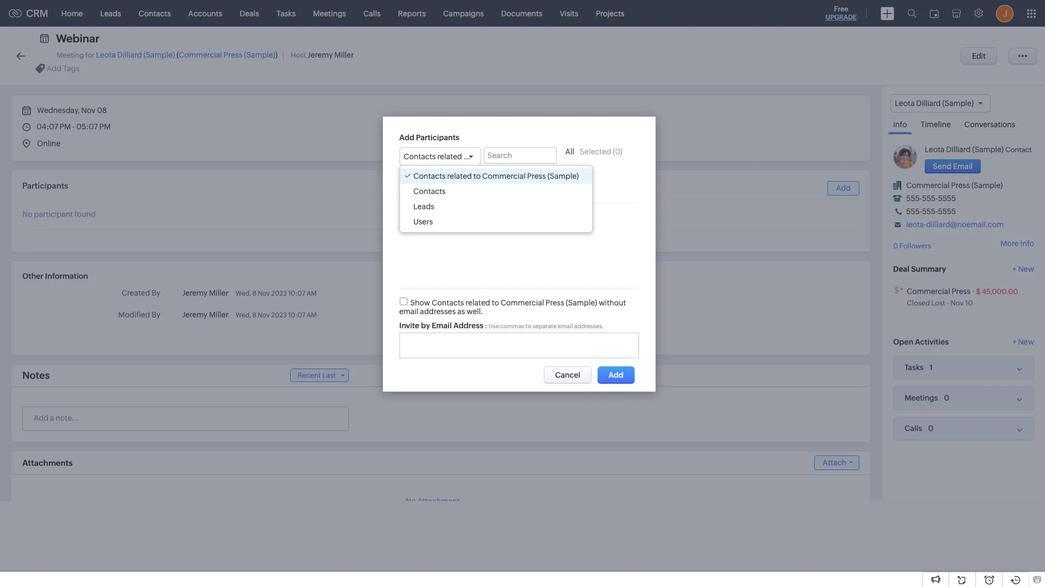 Task type: vqa. For each thing, say whether or not it's contained in the screenshot.
Wed, 8 Nov 2023 10:07 AM to the bottom
yes



Task type: describe. For each thing, give the bounding box(es) containing it.
tasks
[[277, 9, 296, 18]]

10:07 for created by
[[288, 290, 305, 298]]

participant
[[34, 210, 73, 219]]

leota for leota dilliard (sample) leota-dilliard@noemail.com
[[428, 177, 448, 185]]

0 vertical spatial (
[[176, 51, 179, 59]]

meetings
[[313, 9, 346, 18]]

2 + new from the top
[[1013, 338, 1034, 347]]

email
[[432, 322, 452, 330]]

documents
[[501, 9, 542, 18]]

use
[[489, 323, 499, 330]]

miller for created by
[[209, 289, 229, 298]]

08
[[97, 106, 107, 115]]

host jeremy miller
[[291, 51, 354, 59]]

2 5555 from the top
[[938, 208, 956, 216]]

found
[[74, 210, 96, 219]]

wednesday, nov 08
[[35, 106, 107, 115]]

search element
[[901, 0, 923, 27]]

commercial press · $ 45,000.00 closed lost · nov 10
[[907, 287, 1018, 307]]

meeting for leota dilliard (sample) ( commercial press (sample) )
[[57, 51, 278, 59]]

show
[[410, 299, 430, 307]]

activities
[[915, 338, 949, 347]]

1 pm from the left
[[60, 122, 71, 131]]

leads link
[[92, 0, 130, 26]]

attachment
[[418, 498, 460, 506]]

other information
[[22, 272, 88, 281]]

deal
[[893, 265, 910, 274]]

related for contacts related to commercial press (sample) field
[[437, 152, 462, 161]]

conversations link
[[959, 113, 1021, 134]]

online
[[37, 139, 61, 148]]

wed, for modified by
[[236, 312, 251, 320]]

2 555-555-5555 from the top
[[906, 208, 956, 216]]

am for modified by
[[307, 312, 317, 320]]

info link
[[888, 113, 913, 135]]

separate
[[533, 323, 557, 330]]

to inside field
[[464, 152, 471, 161]]

0 vertical spatial miller
[[334, 51, 354, 59]]

projects link
[[587, 0, 633, 26]]

summary
[[911, 265, 946, 274]]

visits
[[560, 9, 579, 18]]

press down deals
[[224, 51, 242, 59]]

0 vertical spatial commercial press (sample) link
[[179, 51, 275, 59]]

1 vertical spatial info
[[1021, 240, 1034, 248]]

followers
[[900, 242, 931, 251]]

2 new from the top
[[1018, 338, 1034, 347]]

0 horizontal spatial leota dilliard (sample) link
[[96, 51, 175, 59]]

add for add participants
[[399, 133, 414, 142]]

press down search text box
[[527, 172, 546, 181]]

commercial inside show contacts related to commercial press (sample) without email addresses as well.
[[501, 299, 544, 307]]

no participant found
[[22, 210, 96, 219]]

dilliard for leota dilliard (sample) contact
[[946, 145, 971, 154]]

reports link
[[389, 0, 435, 26]]

jeremy miller for modified by
[[182, 311, 229, 320]]

closed
[[907, 299, 930, 307]]

home link
[[53, 0, 92, 26]]

-
[[72, 122, 75, 131]]

1 vertical spatial ·
[[947, 299, 949, 307]]

commercial down accounts link
[[179, 51, 222, 59]]

Add a note... field
[[23, 413, 348, 424]]

8 for created by
[[252, 290, 256, 298]]

04:07
[[36, 122, 58, 131]]

add link
[[827, 181, 860, 196]]

host
[[291, 51, 306, 59]]

0 vertical spatial dilliard
[[117, 51, 142, 59]]

am for created by
[[307, 290, 317, 298]]

1 vertical spatial contacts related to commercial press (sample)
[[413, 172, 579, 181]]

calendar image
[[930, 9, 939, 18]]

04:07 pm - 05:07 pm
[[36, 122, 111, 131]]

recent last
[[298, 372, 336, 380]]

(sample) down contacts link
[[143, 51, 175, 59]]

add for add
[[836, 184, 851, 193]]

wed, 8 nov 2023 10:07 am for created by
[[236, 290, 317, 298]]

information
[[45, 272, 88, 281]]

email inside show contacts related to commercial press (sample) without email addresses as well.
[[399, 307, 419, 316]]

cancel link
[[544, 367, 592, 384]]

:
[[485, 322, 487, 330]]

jeremy for modified by
[[182, 311, 208, 320]]

other
[[22, 272, 43, 281]]

leota-dilliard@noemail.com link
[[906, 221, 1004, 229]]

related for tree containing contacts related to commercial press (sample)
[[447, 172, 472, 181]]

cancel
[[555, 371, 580, 380]]

profile image
[[996, 5, 1014, 22]]

8 for modified by
[[252, 312, 256, 320]]

webinar
[[56, 32, 100, 45]]

45,000.00
[[982, 288, 1018, 296]]

2023 for created by
[[271, 290, 287, 298]]

crm link
[[9, 8, 48, 19]]

campaigns link
[[435, 0, 493, 26]]

without
[[599, 299, 626, 307]]

1 vertical spatial participants
[[22, 181, 68, 191]]

+ new link
[[1013, 265, 1034, 279]]

nov inside the commercial press · $ 45,000.00 closed lost · nov 10
[[951, 299, 964, 307]]

meeting
[[57, 51, 84, 59]]

reports
[[398, 9, 426, 18]]

0 horizontal spatial leota
[[96, 51, 116, 59]]

2 + from the top
[[1013, 338, 1017, 347]]

profile element
[[990, 0, 1020, 26]]

2 pm from the left
[[99, 122, 111, 131]]

commercial press (sample)
[[906, 181, 1003, 190]]

jeremy for created by
[[182, 289, 208, 298]]

address
[[453, 322, 484, 330]]

invite
[[399, 322, 419, 330]]

deal summary
[[893, 265, 946, 274]]

commercial inside the commercial press · $ 45,000.00 closed lost · nov 10
[[907, 287, 950, 296]]

commercial up "leota-dilliard@noemail.com" link
[[906, 181, 950, 190]]

Search text field
[[484, 147, 557, 164]]

1 5555 from the top
[[938, 194, 956, 203]]

(sample) inside field
[[538, 152, 569, 161]]

wednesday,
[[37, 106, 80, 115]]

$
[[976, 288, 981, 296]]

home
[[61, 9, 83, 18]]

accounts
[[188, 9, 222, 18]]

miller for modified by
[[209, 311, 229, 320]]

timeline
[[921, 120, 951, 129]]

modified by
[[118, 311, 160, 320]]

leota for leota dilliard (sample) contact
[[925, 145, 945, 154]]

visits link
[[551, 0, 587, 26]]

free upgrade
[[826, 5, 857, 21]]

05:07
[[76, 122, 98, 131]]

dilliard@noemail.com inside leota dilliard (sample) leota-dilliard@noemail.com
[[448, 188, 526, 197]]

1 vertical spatial )
[[620, 147, 623, 156]]

more
[[1001, 240, 1019, 248]]

created
[[122, 289, 150, 298]]

contacts related to commercial press (sample) inside field
[[404, 152, 569, 161]]

projects
[[596, 9, 625, 18]]

press inside the commercial press · $ 45,000.00 closed lost · nov 10
[[952, 287, 971, 296]]

email inside 'invite by email address : use commas to separate email addresses.'
[[558, 323, 573, 330]]

invite by email address : use commas to separate email addresses.
[[399, 322, 604, 330]]

well.
[[467, 307, 483, 316]]

(sample) inside leota dilliard (sample) leota-dilliard@noemail.com
[[476, 177, 507, 185]]

calls link
[[355, 0, 389, 26]]



Task type: locate. For each thing, give the bounding box(es) containing it.
leota- up followers
[[906, 221, 926, 229]]

dilliard down contacts related to commercial press (sample) field
[[450, 177, 474, 185]]

0 vertical spatial email
[[399, 307, 419, 316]]

5555 down commercial press (sample)
[[938, 194, 956, 203]]

to inside 'invite by email address : use commas to separate email addresses.'
[[526, 323, 531, 330]]

no left attachment
[[406, 498, 416, 506]]

no for no participant found
[[22, 210, 33, 219]]

0 horizontal spatial participants
[[22, 181, 68, 191]]

1 vertical spatial + new
[[1013, 338, 1034, 347]]

(sample)
[[143, 51, 175, 59], [244, 51, 275, 59], [972, 145, 1004, 154], [538, 152, 569, 161], [547, 172, 579, 181], [476, 177, 507, 185], [972, 181, 1003, 190], [566, 299, 597, 307]]

1 horizontal spatial 0
[[893, 242, 898, 251]]

0 vertical spatial )
[[275, 51, 278, 59]]

commercial up leota dilliard (sample) leota-dilliard@noemail.com
[[473, 152, 516, 161]]

commercial up commas
[[501, 299, 544, 307]]

0 vertical spatial contacts related to commercial press (sample)
[[404, 152, 569, 161]]

commercial press link
[[907, 287, 971, 296]]

leota dilliard (sample) link for leota dilliard (sample) leota-dilliard@noemail.com
[[428, 177, 507, 186]]

(sample) left selected
[[538, 152, 569, 161]]

1 10:07 from the top
[[288, 290, 305, 298]]

0 vertical spatial jeremy miller
[[182, 289, 229, 298]]

(sample) down the leota dilliard (sample) contact
[[972, 181, 1003, 190]]

) right selected
[[620, 147, 623, 156]]

1 vertical spatial leads
[[413, 202, 434, 211]]

leota dilliard (sample) link down contacts related to commercial press (sample) field
[[428, 177, 507, 186]]

leota dilliard (sample) link down conversations
[[925, 145, 1004, 154]]

0 horizontal spatial add
[[399, 133, 414, 142]]

0 vertical spatial + new
[[1013, 265, 1034, 274]]

1 vertical spatial wed,
[[236, 312, 251, 320]]

1 vertical spatial 8
[[252, 312, 256, 320]]

(sample) inside show contacts related to commercial press (sample) without email addresses as well.
[[566, 299, 597, 307]]

tree containing contacts related to commercial press (sample)
[[400, 166, 593, 232]]

+
[[1013, 265, 1017, 274], [1013, 338, 1017, 347]]

1 vertical spatial leota dilliard (sample) link
[[925, 145, 1004, 154]]

to down contacts related to commercial press (sample) field
[[474, 172, 481, 181]]

search image
[[908, 9, 917, 18]]

1 am from the top
[[307, 290, 317, 298]]

participants up participant
[[22, 181, 68, 191]]

1 vertical spatial 5555
[[938, 208, 956, 216]]

0 horizontal spatial no
[[22, 210, 33, 219]]

(sample) left host at the left of the page
[[244, 51, 275, 59]]

wed, for created by
[[236, 290, 251, 298]]

2 am from the top
[[307, 312, 317, 320]]

0 horizontal spatial ·
[[947, 299, 949, 307]]

commercial inside tree
[[482, 172, 526, 181]]

0 horizontal spatial leota-
[[428, 188, 448, 197]]

0 horizontal spatial 0
[[615, 147, 620, 156]]

+ down 45,000.00
[[1013, 338, 1017, 347]]

leota
[[96, 51, 116, 59], [925, 145, 945, 154], [428, 177, 448, 185]]

leota-
[[428, 188, 448, 197], [906, 221, 926, 229]]

0 vertical spatial 10:07
[[288, 290, 305, 298]]

0 vertical spatial leota
[[96, 51, 116, 59]]

leota down timeline
[[925, 145, 945, 154]]

conversations
[[965, 120, 1016, 129]]

email up invite
[[399, 307, 419, 316]]

5555 up "leota-dilliard@noemail.com" link
[[938, 208, 956, 216]]

press up the 10 at bottom
[[952, 287, 971, 296]]

0 vertical spatial related
[[437, 152, 462, 161]]

press up separate
[[546, 299, 564, 307]]

no
[[22, 210, 33, 219], [406, 498, 416, 506]]

contacts related to commercial press (sample) up leota dilliard (sample) leota-dilliard@noemail.com
[[404, 152, 569, 161]]

1 horizontal spatial leota
[[428, 177, 448, 185]]

contacts inside show contacts related to commercial press (sample) without email addresses as well.
[[432, 299, 464, 307]]

1 vertical spatial jeremy
[[182, 289, 208, 298]]

open activities
[[893, 338, 949, 347]]

2 vertical spatial dilliard
[[450, 177, 474, 185]]

1 vertical spatial new
[[1018, 338, 1034, 347]]

press left all at the top right of the page
[[517, 152, 536, 161]]

dilliard inside leota dilliard (sample) leota-dilliard@noemail.com
[[450, 177, 474, 185]]

leota inside leota dilliard (sample) leota-dilliard@noemail.com
[[428, 177, 448, 185]]

2 horizontal spatial leota dilliard (sample) link
[[925, 145, 1004, 154]]

Contacts related to Commercial Press (Sample) field
[[399, 147, 569, 166]]

last
[[322, 372, 336, 380]]

1 horizontal spatial leota dilliard (sample) link
[[428, 177, 507, 186]]

wed, 8 nov 2023 10:07 am for modified by
[[236, 312, 317, 320]]

no left participant
[[22, 210, 33, 219]]

2 vertical spatial leota dilliard (sample) link
[[428, 177, 507, 186]]

add participants
[[399, 133, 459, 142]]

by for modified by
[[152, 311, 160, 320]]

campaigns
[[443, 9, 484, 18]]

1 vertical spatial dilliard@noemail.com
[[926, 221, 1004, 229]]

dilliard right for at the top left
[[117, 51, 142, 59]]

press up leota-dilliard@noemail.com
[[951, 181, 970, 190]]

info left timeline
[[893, 120, 907, 129]]

show contacts related to commercial press (sample) without email addresses as well.
[[399, 299, 626, 316]]

1 vertical spatial by
[[152, 311, 160, 320]]

8
[[252, 290, 256, 298], [252, 312, 256, 320]]

0 vertical spatial am
[[307, 290, 317, 298]]

to right well.
[[492, 299, 499, 307]]

attach
[[823, 459, 847, 468]]

dilliard@noemail.com down contacts related to commercial press (sample) field
[[448, 188, 526, 197]]

attach link
[[814, 456, 860, 471]]

lost
[[931, 299, 945, 307]]

add inside add link
[[836, 184, 851, 193]]

1 horizontal spatial info
[[1021, 240, 1034, 248]]

0 horizontal spatial )
[[275, 51, 278, 59]]

to right commas
[[526, 323, 531, 330]]

1 jeremy miller from the top
[[182, 289, 229, 298]]

0 horizontal spatial dilliard
[[117, 51, 142, 59]]

0 vertical spatial new
[[1018, 265, 1034, 274]]

0 horizontal spatial dilliard@noemail.com
[[448, 188, 526, 197]]

addresses.
[[574, 323, 604, 330]]

contacts inside field
[[404, 152, 436, 161]]

1 vertical spatial add
[[836, 184, 851, 193]]

· right lost
[[947, 299, 949, 307]]

leads inside leads "link"
[[100, 9, 121, 18]]

2 horizontal spatial leota
[[925, 145, 945, 154]]

0 horizontal spatial pm
[[60, 122, 71, 131]]

1 wed, from the top
[[236, 290, 251, 298]]

1 vertical spatial +
[[1013, 338, 1017, 347]]

created by
[[122, 289, 160, 298]]

commercial
[[179, 51, 222, 59], [473, 152, 516, 161], [482, 172, 526, 181], [906, 181, 950, 190], [907, 287, 950, 296], [501, 299, 544, 307]]

1 horizontal spatial dilliard
[[450, 177, 474, 185]]

participants
[[416, 133, 459, 142], [22, 181, 68, 191]]

1 vertical spatial miller
[[209, 289, 229, 298]]

more info
[[1001, 240, 1034, 248]]

leota dilliard (sample) link
[[96, 51, 175, 59], [925, 145, 1004, 154], [428, 177, 507, 186]]

attachments
[[22, 459, 73, 468]]

press inside field
[[517, 152, 536, 161]]

0 vertical spatial no
[[22, 210, 33, 219]]

1 horizontal spatial (
[[613, 147, 615, 156]]

accounts link
[[180, 0, 231, 26]]

jeremy miller for created by
[[182, 289, 229, 298]]

tree
[[400, 166, 593, 232]]

create menu element
[[874, 0, 901, 26]]

0 vertical spatial by
[[152, 289, 160, 298]]

leota- up users
[[428, 188, 448, 197]]

tasks link
[[268, 0, 304, 26]]

all link
[[565, 147, 574, 156]]

0 vertical spatial participants
[[416, 133, 459, 142]]

2 8 from the top
[[252, 312, 256, 320]]

1 vertical spatial email
[[558, 323, 573, 330]]

1 2023 from the top
[[271, 290, 287, 298]]

commercial press (sample) link down accounts
[[179, 51, 275, 59]]

am
[[307, 290, 317, 298], [307, 312, 317, 320]]

dilliard@noemail.com down commercial press (sample)
[[926, 221, 1004, 229]]

contact
[[1005, 146, 1032, 154]]

more info link
[[1001, 240, 1034, 248]]

1 horizontal spatial )
[[620, 147, 623, 156]]

info right more
[[1021, 240, 1034, 248]]

commas
[[500, 323, 524, 330]]

10:07 for modified by
[[288, 312, 305, 320]]

1 vertical spatial commercial press (sample) link
[[906, 181, 1003, 190]]

dilliard down timeline
[[946, 145, 971, 154]]

0 left followers
[[893, 242, 898, 251]]

1 wed, 8 nov 2023 10:07 am from the top
[[236, 290, 317, 298]]

0 vertical spatial 0
[[615, 147, 620, 156]]

1 vertical spatial related
[[447, 172, 472, 181]]

pm down 08
[[99, 122, 111, 131]]

related inside field
[[437, 152, 462, 161]]

1 + new from the top
[[1013, 265, 1034, 274]]

0
[[615, 147, 620, 156], [893, 242, 898, 251]]

1 vertical spatial jeremy miller
[[182, 311, 229, 320]]

contacts
[[139, 9, 171, 18], [404, 152, 436, 161], [413, 172, 446, 181], [413, 187, 446, 196], [432, 299, 464, 307]]

)
[[275, 51, 278, 59], [620, 147, 623, 156]]

upgrade
[[826, 14, 857, 21]]

1 new from the top
[[1018, 265, 1034, 274]]

0 vertical spatial wed,
[[236, 290, 251, 298]]

1 horizontal spatial no
[[406, 498, 416, 506]]

related inside show contacts related to commercial press (sample) without email addresses as well.
[[466, 299, 490, 307]]

no for no attachment
[[406, 498, 416, 506]]

555-555-5555 down commercial press (sample)
[[906, 194, 956, 203]]

0 vertical spatial leota-
[[428, 188, 448, 197]]

2023
[[271, 290, 287, 298], [271, 312, 287, 320]]

related down add participants
[[437, 152, 462, 161]]

2 by from the top
[[152, 311, 160, 320]]

notes
[[22, 370, 50, 382]]

no attachment
[[406, 498, 460, 506]]

555-555-5555
[[906, 194, 956, 203], [906, 208, 956, 216]]

dilliard
[[117, 51, 142, 59], [946, 145, 971, 154], [450, 177, 474, 185]]

(sample) up addresses.
[[566, 299, 597, 307]]

555-555-5555 up "leota-dilliard@noemail.com" link
[[906, 208, 956, 216]]

0 vertical spatial jeremy
[[308, 51, 333, 59]]

leota up users
[[428, 177, 448, 185]]

leads right home link on the top
[[100, 9, 121, 18]]

leads up users
[[413, 202, 434, 211]]

leota dilliard (sample) link for leota dilliard (sample) contact
[[925, 145, 1004, 154]]

0 horizontal spatial leads
[[100, 9, 121, 18]]

1 555-555-5555 from the top
[[906, 194, 956, 203]]

0 horizontal spatial info
[[893, 120, 907, 129]]

2 wed, from the top
[[236, 312, 251, 320]]

1 vertical spatial 555-555-5555
[[906, 208, 956, 216]]

by for created by
[[152, 289, 160, 298]]

0 horizontal spatial commercial press (sample) link
[[179, 51, 275, 59]]

+ down more info
[[1013, 265, 1017, 274]]

free
[[834, 5, 848, 13]]

by right created
[[152, 289, 160, 298]]

1 horizontal spatial add
[[836, 184, 851, 193]]

( down contacts link
[[176, 51, 179, 59]]

commercial down search text box
[[482, 172, 526, 181]]

1 vertical spatial wed, 8 nov 2023 10:07 am
[[236, 312, 317, 320]]

1 horizontal spatial dilliard@noemail.com
[[926, 221, 1004, 229]]

addresses
[[420, 307, 456, 316]]

1 vertical spatial leota
[[925, 145, 945, 154]]

0 right selected
[[615, 147, 620, 156]]

(sample) down conversations
[[972, 145, 1004, 154]]

jeremy miller
[[182, 289, 229, 298], [182, 311, 229, 320]]

contacts link
[[130, 0, 180, 26]]

by right modified
[[152, 311, 160, 320]]

0 horizontal spatial (
[[176, 51, 179, 59]]

meetings link
[[304, 0, 355, 26]]

1 horizontal spatial leads
[[413, 202, 434, 211]]

1 by from the top
[[152, 289, 160, 298]]

+ new
[[1013, 265, 1034, 274], [1013, 338, 1034, 347]]

related inside tree
[[447, 172, 472, 181]]

1 vertical spatial (
[[613, 147, 615, 156]]

calls
[[364, 9, 381, 18]]

1 horizontal spatial leota-
[[906, 221, 926, 229]]

related down contacts related to commercial press (sample) field
[[447, 172, 472, 181]]

timeline link
[[915, 113, 956, 134]]

to up leota dilliard (sample) leota-dilliard@noemail.com
[[464, 152, 471, 161]]

1 horizontal spatial ·
[[972, 287, 975, 296]]

0 vertical spatial dilliard@noemail.com
[[448, 188, 526, 197]]

email right separate
[[558, 323, 573, 330]]

2 vertical spatial leota
[[428, 177, 448, 185]]

pm left -
[[60, 122, 71, 131]]

all selected ( 0 )
[[565, 147, 623, 156]]

2023 for modified by
[[271, 312, 287, 320]]

2 2023 from the top
[[271, 312, 287, 320]]

0 vertical spatial 5555
[[938, 194, 956, 203]]

1 horizontal spatial email
[[558, 323, 573, 330]]

0 vertical spatial wed, 8 nov 2023 10:07 am
[[236, 290, 317, 298]]

2 wed, 8 nov 2023 10:07 am from the top
[[236, 312, 317, 320]]

open
[[893, 338, 914, 347]]

555-
[[906, 194, 922, 203], [922, 194, 938, 203], [906, 208, 922, 216], [922, 208, 938, 216]]

press inside show contacts related to commercial press (sample) without email addresses as well.
[[546, 299, 564, 307]]

commercial press (sample) link up leota-dilliard@noemail.com
[[906, 181, 1003, 190]]

1 horizontal spatial commercial press (sample) link
[[906, 181, 1003, 190]]

1 horizontal spatial pm
[[99, 122, 111, 131]]

(
[[176, 51, 179, 59], [613, 147, 615, 156]]

0 horizontal spatial email
[[399, 307, 419, 316]]

2 vertical spatial jeremy
[[182, 311, 208, 320]]

leads inside tree
[[413, 202, 434, 211]]

leota-dilliard@noemail.com
[[906, 221, 1004, 229]]

1 vertical spatial leota-
[[906, 221, 926, 229]]

2 horizontal spatial dilliard
[[946, 145, 971, 154]]

0 vertical spatial 8
[[252, 290, 256, 298]]

1 vertical spatial dilliard
[[946, 145, 971, 154]]

2 vertical spatial related
[[466, 299, 490, 307]]

(sample) down all link
[[547, 172, 579, 181]]

crm
[[26, 8, 48, 19]]

leota dilliard (sample) link right for at the top left
[[96, 51, 175, 59]]

as
[[457, 307, 465, 316]]

for
[[85, 51, 95, 59]]

0 vertical spatial info
[[893, 120, 907, 129]]

2 vertical spatial miller
[[209, 311, 229, 320]]

0 vertical spatial leota dilliard (sample) link
[[96, 51, 175, 59]]

miller
[[334, 51, 354, 59], [209, 289, 229, 298], [209, 311, 229, 320]]

None button
[[961, 47, 997, 65], [925, 160, 981, 174], [598, 367, 635, 384], [961, 47, 997, 65], [925, 160, 981, 174], [598, 367, 635, 384]]

leota- inside leota dilliard (sample) leota-dilliard@noemail.com
[[428, 188, 448, 197]]

(sample) down contacts related to commercial press (sample) field
[[476, 177, 507, 185]]

1 8 from the top
[[252, 290, 256, 298]]

1 + from the top
[[1013, 265, 1017, 274]]

modified
[[118, 311, 150, 320]]

commercial up lost
[[907, 287, 950, 296]]

create menu image
[[881, 7, 894, 20]]

0 vertical spatial +
[[1013, 265, 1017, 274]]

· left $
[[972, 287, 975, 296]]

1 vertical spatial no
[[406, 498, 416, 506]]

to inside show contacts related to commercial press (sample) without email addresses as well.
[[492, 299, 499, 307]]

wed,
[[236, 290, 251, 298], [236, 312, 251, 320]]

contacts related to commercial press (sample) down contacts related to commercial press (sample) field
[[413, 172, 579, 181]]

( right selected
[[613, 147, 615, 156]]

1 vertical spatial 2023
[[271, 312, 287, 320]]

0 vertical spatial 555-555-5555
[[906, 194, 956, 203]]

related right 'as'
[[466, 299, 490, 307]]

1 vertical spatial am
[[307, 312, 317, 320]]

by
[[421, 322, 430, 330]]

1 vertical spatial 0
[[893, 242, 898, 251]]

leota right for at the top left
[[96, 51, 116, 59]]

commercial inside field
[[473, 152, 516, 161]]

) left host at the left of the page
[[275, 51, 278, 59]]

participants up contacts related to commercial press (sample) field
[[416, 133, 459, 142]]

leota dilliard (sample) leota-dilliard@noemail.com
[[428, 177, 526, 197]]

2 jeremy miller from the top
[[182, 311, 229, 320]]

dilliard for leota dilliard (sample) leota-dilliard@noemail.com
[[450, 177, 474, 185]]

selected
[[580, 147, 611, 156]]

2 10:07 from the top
[[288, 312, 305, 320]]



